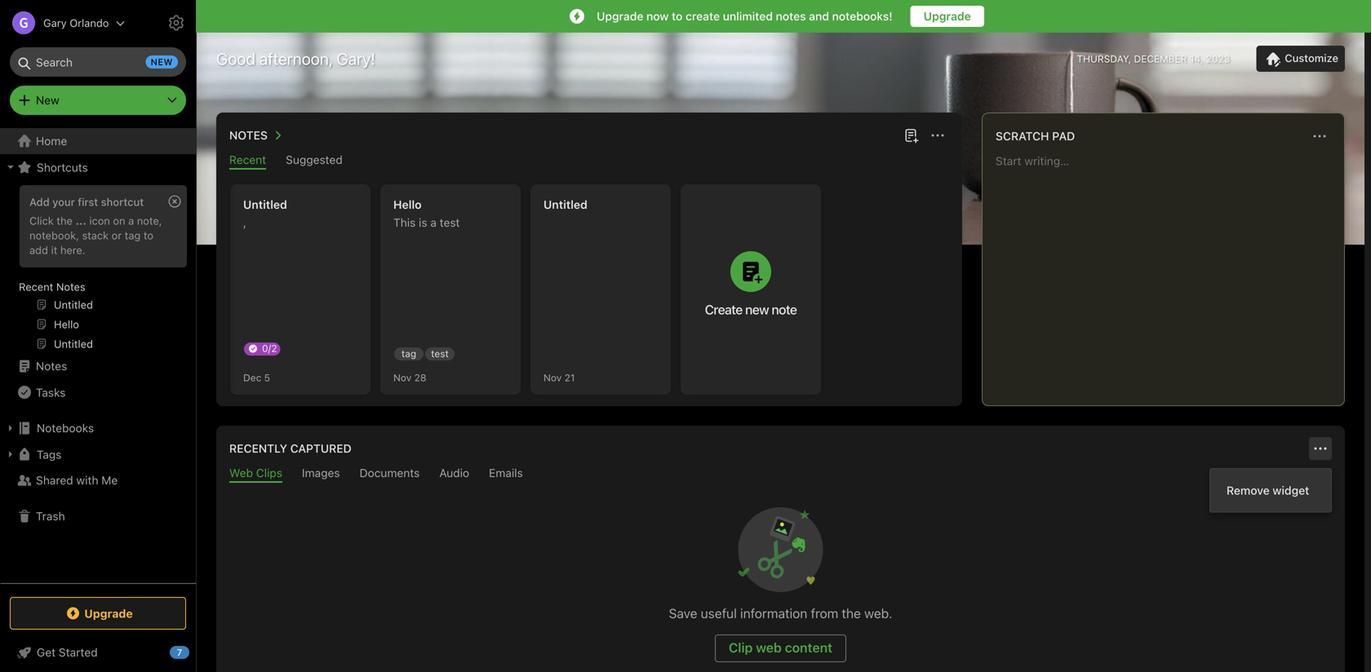 Task type: locate. For each thing, give the bounding box(es) containing it.
More actions field
[[927, 124, 949, 147], [1309, 125, 1331, 148], [1309, 438, 1332, 460]]

0 vertical spatial tag
[[125, 229, 141, 242]]

nov 21
[[544, 372, 575, 384]]

0 horizontal spatial the
[[57, 215, 73, 227]]

0 horizontal spatial untitled
[[243, 198, 287, 211]]

1 horizontal spatial nov
[[544, 372, 562, 384]]

notes up recent tab
[[229, 129, 268, 142]]

1 horizontal spatial recent
[[229, 153, 266, 167]]

upgrade for upgrade button
[[924, 9, 971, 23]]

2 horizontal spatial upgrade
[[924, 9, 971, 23]]

1 horizontal spatial the
[[842, 606, 861, 622]]

captured
[[290, 442, 352, 456]]

images
[[302, 467, 340, 480]]

14,
[[1190, 53, 1204, 64]]

recent
[[229, 153, 266, 167], [19, 281, 53, 293]]

1 untitled from the left
[[243, 198, 287, 211]]

1 horizontal spatial more actions image
[[1310, 127, 1330, 146]]

0 horizontal spatial tag
[[125, 229, 141, 242]]

notes button
[[226, 126, 287, 145]]

recent for recent notes
[[19, 281, 53, 293]]

1 vertical spatial to
[[144, 229, 154, 242]]

2 nov from the left
[[544, 372, 562, 384]]

dec
[[243, 372, 261, 384]]

nov left 28
[[393, 372, 412, 384]]

recently captured
[[229, 442, 352, 456]]

nov for nov 28
[[393, 372, 412, 384]]

1 vertical spatial the
[[842, 606, 861, 622]]

your
[[52, 196, 75, 208]]

tasks button
[[0, 380, 195, 406]]

0 vertical spatial tab list
[[220, 153, 959, 170]]

a
[[128, 215, 134, 227], [431, 216, 437, 229]]

unlimited
[[723, 9, 773, 23]]

notes inside group
[[56, 281, 85, 293]]

1 horizontal spatial new
[[745, 302, 769, 318]]

notes down here.
[[56, 281, 85, 293]]

group inside tree
[[0, 180, 195, 360]]

0 horizontal spatial to
[[144, 229, 154, 242]]

untitled ,
[[243, 198, 287, 229]]

good
[[216, 49, 256, 68]]

now
[[647, 9, 669, 23]]

click
[[29, 215, 54, 227]]

1 tab list from the top
[[220, 153, 959, 170]]

click to collapse image
[[190, 642, 202, 662]]

2 vertical spatial notes
[[36, 360, 67, 373]]

upgrade inside popup button
[[84, 607, 133, 621]]

notes link
[[0, 353, 195, 380]]

click the ...
[[29, 215, 86, 227]]

1 horizontal spatial upgrade
[[597, 9, 644, 23]]

audio
[[439, 467, 470, 480]]

upgrade
[[597, 9, 644, 23], [924, 9, 971, 23], [84, 607, 133, 621]]

2 untitled from the left
[[544, 198, 588, 211]]

1 horizontal spatial tag
[[402, 348, 416, 360]]

the inside tree
[[57, 215, 73, 227]]

0 vertical spatial new
[[151, 57, 173, 67]]

to down note,
[[144, 229, 154, 242]]

0 vertical spatial notes
[[229, 129, 268, 142]]

1 vertical spatial new
[[745, 302, 769, 318]]

more actions image
[[1311, 439, 1331, 459]]

tags
[[37, 448, 62, 461]]

recent down notes 'button'
[[229, 153, 266, 167]]

new left note
[[745, 302, 769, 318]]

this
[[393, 216, 416, 229]]

add
[[29, 244, 48, 256]]

gary
[[43, 17, 67, 29]]

images tab
[[302, 467, 340, 483]]

0 vertical spatial test
[[440, 216, 460, 229]]

21
[[565, 372, 575, 384]]

recent down add
[[19, 281, 53, 293]]

0/2
[[262, 343, 277, 354]]

useful
[[701, 606, 737, 622]]

0 vertical spatial the
[[57, 215, 73, 227]]

hello this is a test
[[393, 198, 460, 229]]

0 horizontal spatial new
[[151, 57, 173, 67]]

tag right or
[[125, 229, 141, 242]]

to inside icon on a note, notebook, stack or tag to add it here.
[[144, 229, 154, 242]]

it
[[51, 244, 57, 256]]

more actions field for scratch pad
[[1309, 125, 1331, 148]]

a right is
[[431, 216, 437, 229]]

orlando
[[70, 17, 109, 29]]

recent notes
[[19, 281, 85, 293]]

notes
[[229, 129, 268, 142], [56, 281, 85, 293], [36, 360, 67, 373]]

scratch
[[996, 129, 1049, 143]]

1 vertical spatial recent
[[19, 281, 53, 293]]

recent for recent
[[229, 153, 266, 167]]

dec 5
[[243, 372, 270, 384]]

new down 'settings' image
[[151, 57, 173, 67]]

upgrade for upgrade now to create unlimited notes and notebooks!
[[597, 9, 644, 23]]

first
[[78, 196, 98, 208]]

tab list
[[220, 153, 959, 170], [220, 467, 1342, 483]]

shared with me link
[[0, 468, 195, 494]]

notebooks!
[[832, 9, 893, 23]]

notebook,
[[29, 229, 79, 242]]

audio tab
[[439, 467, 470, 483]]

1 horizontal spatial to
[[672, 9, 683, 23]]

customize
[[1285, 52, 1339, 64]]

the right from
[[842, 606, 861, 622]]

1 horizontal spatial untitled
[[544, 198, 588, 211]]

0 vertical spatial recent
[[229, 153, 266, 167]]

test inside "hello this is a test"
[[440, 216, 460, 229]]

widget
[[1273, 484, 1310, 498]]

recently captured button
[[226, 439, 352, 459]]

content
[[785, 640, 833, 656]]

1 horizontal spatial a
[[431, 216, 437, 229]]

web
[[756, 640, 782, 656]]

0 horizontal spatial nov
[[393, 372, 412, 384]]

1 vertical spatial tag
[[402, 348, 416, 360]]

untitled
[[243, 198, 287, 211], [544, 198, 588, 211]]

december
[[1134, 53, 1187, 64]]

upgrade button
[[911, 6, 984, 27]]

tab list for recently captured
[[220, 467, 1342, 483]]

1 vertical spatial tab list
[[220, 467, 1342, 483]]

to right now
[[672, 9, 683, 23]]

gary orlando
[[43, 17, 109, 29]]

get
[[37, 646, 56, 660]]

0 horizontal spatial more actions image
[[928, 126, 948, 145]]

recent tab panel
[[216, 170, 962, 407]]

tag inside recent tab panel
[[402, 348, 416, 360]]

web clips
[[229, 467, 282, 480]]

to
[[672, 9, 683, 23], [144, 229, 154, 242]]

a inside icon on a note, notebook, stack or tag to add it here.
[[128, 215, 134, 227]]

0 horizontal spatial a
[[128, 215, 134, 227]]

group containing add your first shortcut
[[0, 180, 195, 360]]

good afternoon, gary!
[[216, 49, 375, 68]]

the
[[57, 215, 73, 227], [842, 606, 861, 622]]

notes up tasks on the bottom of page
[[36, 360, 67, 373]]

remove
[[1227, 484, 1270, 498]]

tab list containing web clips
[[220, 467, 1342, 483]]

1 vertical spatial notes
[[56, 281, 85, 293]]

more actions image
[[928, 126, 948, 145], [1310, 127, 1330, 146]]

test
[[440, 216, 460, 229], [431, 348, 449, 360]]

tag up nov 28
[[402, 348, 416, 360]]

add your first shortcut
[[29, 196, 144, 208]]

tree containing home
[[0, 128, 196, 583]]

tree
[[0, 128, 196, 583]]

notes
[[776, 9, 806, 23]]

new button
[[10, 86, 186, 115]]

recent inside tree
[[19, 281, 53, 293]]

nov left 21
[[544, 372, 562, 384]]

28
[[414, 372, 427, 384]]

suggested tab
[[286, 153, 343, 170]]

1 nov from the left
[[393, 372, 412, 384]]

tab list for notes
[[220, 153, 959, 170]]

0 vertical spatial to
[[672, 9, 683, 23]]

recent inside tab list
[[229, 153, 266, 167]]

new inside create new note button
[[745, 302, 769, 318]]

0 horizontal spatial upgrade
[[84, 607, 133, 621]]

upgrade inside button
[[924, 9, 971, 23]]

0 horizontal spatial recent
[[19, 281, 53, 293]]

the left ...
[[57, 215, 73, 227]]

icon on a note, notebook, stack or tag to add it here.
[[29, 215, 162, 256]]

tag
[[125, 229, 141, 242], [402, 348, 416, 360]]

get started
[[37, 646, 98, 660]]

nov
[[393, 372, 412, 384], [544, 372, 562, 384]]

create
[[686, 9, 720, 23]]

a right on
[[128, 215, 134, 227]]

group
[[0, 180, 195, 360]]

note,
[[137, 215, 162, 227]]

the inside web clips tab panel
[[842, 606, 861, 622]]

tab list containing recent
[[220, 153, 959, 170]]

2 tab list from the top
[[220, 467, 1342, 483]]



Task type: describe. For each thing, give the bounding box(es) containing it.
web.
[[865, 606, 893, 622]]

clip web content
[[729, 640, 833, 656]]

settings image
[[167, 13, 186, 33]]

nov 28
[[393, 372, 427, 384]]

create new note
[[705, 302, 797, 318]]

scratch pad button
[[993, 127, 1075, 146]]

more actions field for recently captured
[[1309, 438, 1332, 460]]

1 vertical spatial test
[[431, 348, 449, 360]]

save
[[669, 606, 698, 622]]

trash link
[[0, 504, 195, 530]]

home link
[[0, 128, 196, 154]]

shortcut
[[101, 196, 144, 208]]

from
[[811, 606, 839, 622]]

tasks
[[36, 386, 66, 399]]

nov for nov 21
[[544, 372, 562, 384]]

documents
[[360, 467, 420, 480]]

,
[[243, 216, 247, 229]]

stack
[[82, 229, 109, 242]]

shortcuts button
[[0, 154, 195, 180]]

Help and Learning task checklist field
[[0, 640, 196, 666]]

here.
[[60, 244, 85, 256]]

note
[[772, 302, 797, 318]]

home
[[36, 134, 67, 148]]

upgrade button
[[10, 598, 186, 630]]

recent tab
[[229, 153, 266, 170]]

thursday, december 14, 2023
[[1077, 53, 1230, 64]]

remove widget link
[[1211, 479, 1331, 502]]

or
[[112, 229, 122, 242]]

scratch pad
[[996, 129, 1075, 143]]

Start writing… text field
[[996, 154, 1344, 393]]

shortcuts
[[37, 161, 88, 174]]

7
[[177, 648, 182, 658]]

on
[[113, 215, 125, 227]]

emails tab
[[489, 467, 523, 483]]

expand tags image
[[4, 448, 17, 461]]

add
[[29, 196, 50, 208]]

notes inside 'button'
[[229, 129, 268, 142]]

me
[[101, 474, 118, 487]]

shared with me
[[36, 474, 118, 487]]

upgrade now to create unlimited notes and notebooks!
[[597, 9, 893, 23]]

with
[[76, 474, 98, 487]]

untitled for untitled ,
[[243, 198, 287, 211]]

is
[[419, 216, 427, 229]]

5
[[264, 372, 270, 384]]

new inside new 'search box'
[[151, 57, 173, 67]]

emails
[[489, 467, 523, 480]]

afternoon,
[[259, 49, 333, 68]]

tag inside icon on a note, notebook, stack or tag to add it here.
[[125, 229, 141, 242]]

and
[[809, 9, 829, 23]]

a inside "hello this is a test"
[[431, 216, 437, 229]]

remove widget
[[1227, 484, 1310, 498]]

clip
[[729, 640, 753, 656]]

web clips tab
[[229, 467, 282, 483]]

trash
[[36, 510, 65, 523]]

create
[[705, 302, 743, 318]]

web clips tab panel
[[216, 483, 1345, 673]]

customize button
[[1257, 46, 1345, 72]]

expand notebooks image
[[4, 422, 17, 435]]

icon
[[89, 215, 110, 227]]

clips
[[256, 467, 282, 480]]

hello
[[393, 198, 422, 211]]

untitled for untitled
[[544, 198, 588, 211]]

suggested
[[286, 153, 343, 167]]

tags button
[[0, 442, 195, 468]]

clip web content button
[[715, 635, 847, 663]]

new search field
[[21, 47, 178, 77]]

web
[[229, 467, 253, 480]]

new
[[36, 93, 59, 107]]

Account field
[[0, 7, 125, 39]]

notebooks
[[37, 422, 94, 435]]

documents tab
[[360, 467, 420, 483]]

2023
[[1206, 53, 1230, 64]]

save useful information from the web.
[[669, 606, 893, 622]]

started
[[59, 646, 98, 660]]

thursday,
[[1077, 53, 1132, 64]]

...
[[76, 215, 86, 227]]

pad
[[1052, 129, 1075, 143]]

recently
[[229, 442, 287, 456]]

notebooks link
[[0, 416, 195, 442]]

information
[[740, 606, 808, 622]]

shared
[[36, 474, 73, 487]]

create new note button
[[681, 184, 821, 395]]

Search text field
[[21, 47, 175, 77]]



Task type: vqa. For each thing, say whether or not it's contained in the screenshot.
the and in Easily sort by due date, note, or assigned status using this view and more.
no



